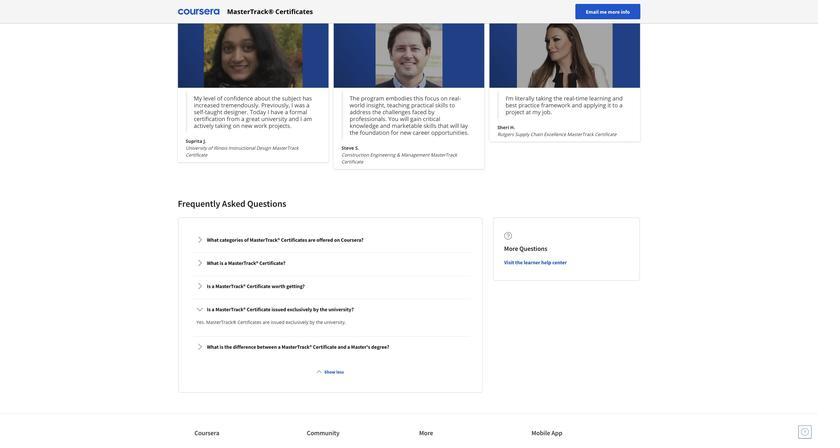 Task type: locate. For each thing, give the bounding box(es) containing it.
0 horizontal spatial real-
[[449, 94, 461, 102]]

0 vertical spatial certificates
[[276, 7, 313, 16]]

foundation
[[360, 129, 390, 137]]

sheri h. rutgers supply chain excellence mastertrack certificate
[[498, 125, 617, 138]]

taking inside i'm literally taking the real-time learning and best practice framework and applying it to a project at my job.
[[536, 94, 552, 102]]

1 vertical spatial of
[[208, 145, 213, 151]]

1 horizontal spatial are
[[308, 237, 316, 243]]

2 horizontal spatial of
[[244, 237, 249, 243]]

literally
[[515, 94, 535, 102]]

difference
[[233, 344, 256, 351]]

0 vertical spatial by
[[428, 108, 435, 116]]

skills up critical
[[435, 101, 448, 109]]

1 horizontal spatial real-
[[564, 94, 576, 102]]

more for more
[[419, 429, 433, 438]]

more inside frequently asked questions element
[[504, 245, 518, 253]]

are inside dropdown button
[[308, 237, 316, 243]]

by left university?
[[313, 307, 319, 313]]

marketable
[[392, 122, 422, 130]]

challenges
[[383, 108, 411, 116]]

1 vertical spatial exclusively
[[286, 320, 309, 326]]

and left am
[[289, 115, 299, 123]]

you
[[389, 115, 399, 123]]

what for what categories of mastertrack® certificates are offered on coursera?
[[207, 237, 219, 243]]

university
[[186, 145, 207, 151]]

1 vertical spatial by
[[313, 307, 319, 313]]

s.
[[355, 145, 359, 151]]

0 vertical spatial questions
[[247, 198, 287, 210]]

issued inside dropdown button
[[272, 307, 286, 313]]

exclusively for university.
[[286, 320, 309, 326]]

2 what from the top
[[207, 260, 219, 267]]

issued down is a mastertrack® certificate issued exclusively by the university?
[[271, 320, 285, 326]]

of right categories
[[244, 237, 249, 243]]

exclusively down getting?
[[287, 307, 312, 313]]

0 horizontal spatial more
[[419, 429, 433, 438]]

1 horizontal spatial more
[[504, 245, 518, 253]]

i left was
[[292, 101, 293, 109]]

by inside dropdown button
[[313, 307, 319, 313]]

is
[[207, 283, 211, 290], [207, 307, 211, 313]]

visit the learner help center
[[504, 259, 567, 266]]

1 vertical spatial taking
[[215, 122, 231, 130]]

illinois
[[214, 145, 227, 151]]

0 horizontal spatial taking
[[215, 122, 231, 130]]

chain
[[531, 131, 543, 138]]

on inside the program embodies this focus on real- world insight, teaching practical skills to address the challenges faced by professionals. you will gain critical knowledge and marketable skills that will lay the foundation for new career opportunities.
[[441, 94, 448, 102]]

what categories of mastertrack® certificates are offered on coursera? button
[[191, 231, 469, 249]]

i left am
[[301, 115, 302, 123]]

community
[[307, 429, 340, 438]]

and left master's
[[338, 344, 347, 351]]

visit the learner help center link
[[504, 259, 567, 266]]

2 is from the top
[[220, 344, 223, 351]]

new inside the program embodies this focus on real- world insight, teaching practical skills to address the challenges faced by professionals. you will gain critical knowledge and marketable skills that will lay the foundation for new career opportunities.
[[400, 129, 411, 137]]

the up university.
[[320, 307, 328, 313]]

management
[[401, 152, 430, 158]]

is left 'difference'
[[220, 344, 223, 351]]

1 horizontal spatial on
[[334, 237, 340, 243]]

by right faced
[[428, 108, 435, 116]]

between
[[257, 344, 277, 351]]

a
[[306, 101, 310, 109], [620, 101, 623, 109], [285, 108, 288, 116], [241, 115, 245, 123], [224, 260, 227, 267], [212, 283, 215, 290], [212, 307, 215, 313], [278, 344, 281, 351], [348, 344, 350, 351]]

0 vertical spatial is
[[220, 260, 223, 267]]

new left work
[[241, 122, 253, 130]]

practical
[[411, 101, 434, 109]]

by down is a mastertrack® certificate issued exclusively by the university? dropdown button
[[310, 320, 315, 326]]

are left offered in the left of the page
[[308, 237, 316, 243]]

2 vertical spatial of
[[244, 237, 249, 243]]

0 vertical spatial what
[[207, 237, 219, 243]]

the
[[272, 94, 281, 102], [554, 94, 563, 102], [373, 108, 381, 116], [350, 129, 359, 137], [515, 259, 523, 266], [320, 307, 328, 313], [316, 320, 323, 326], [224, 344, 232, 351]]

what
[[207, 237, 219, 243], [207, 260, 219, 267], [207, 344, 219, 351]]

previously,
[[261, 101, 290, 109]]

at
[[526, 108, 531, 116]]

of right level
[[217, 94, 223, 102]]

1 vertical spatial is
[[220, 344, 223, 351]]

the right the visit
[[515, 259, 523, 266]]

more
[[504, 245, 518, 253], [419, 429, 433, 438]]

center
[[553, 259, 567, 266]]

1 vertical spatial certificates
[[281, 237, 307, 243]]

by inside the program embodies this focus on real- world insight, teaching practical skills to address the challenges faced by professionals. you will gain critical knowledge and marketable skills that will lay the foundation for new career opportunities.
[[428, 108, 435, 116]]

list
[[189, 229, 472, 359]]

1 horizontal spatial taking
[[536, 94, 552, 102]]

teaching
[[387, 101, 410, 109]]

0 horizontal spatial mastertrack
[[272, 145, 299, 151]]

0 vertical spatial of
[[217, 94, 223, 102]]

2 vertical spatial mastertrack
[[431, 152, 457, 158]]

exclusively
[[287, 307, 312, 313], [286, 320, 309, 326]]

0 vertical spatial are
[[308, 237, 316, 243]]

was
[[295, 101, 305, 109]]

mobile
[[532, 429, 551, 438]]

i
[[292, 101, 293, 109], [268, 108, 269, 116], [301, 115, 302, 123]]

j.
[[204, 138, 206, 144]]

real- left applying
[[564, 94, 576, 102]]

on right focus
[[441, 94, 448, 102]]

is for the
[[220, 344, 223, 351]]

1 horizontal spatial of
[[217, 94, 223, 102]]

app
[[552, 429, 563, 438]]

1 horizontal spatial new
[[400, 129, 411, 137]]

and left applying
[[572, 101, 582, 109]]

and inside "my level of confidence about the subject has increased tremendously. previously, i was a self-taught designer. today i have a formal certification from a great university and i am actively taking on new work projects."
[[289, 115, 299, 123]]

1 is from the top
[[207, 283, 211, 290]]

what is the difference between a mastertrack® certificate and a master's degree? button
[[191, 338, 469, 357]]

by for university?
[[313, 307, 319, 313]]

mastertrack®
[[227, 7, 274, 16], [250, 237, 280, 243], [228, 260, 258, 267], [216, 283, 246, 290], [216, 307, 246, 313], [206, 320, 236, 326], [282, 344, 312, 351]]

real- right focus
[[449, 94, 461, 102]]

0 vertical spatial mastertrack
[[568, 131, 594, 138]]

0 vertical spatial exclusively
[[287, 307, 312, 313]]

exclusively inside dropdown button
[[287, 307, 312, 313]]

1 what from the top
[[207, 237, 219, 243]]

certificate left worth
[[247, 283, 271, 290]]

taking
[[536, 94, 552, 102], [215, 122, 231, 130]]

is a mastertrack® certificate worth getting?
[[207, 283, 305, 290]]

1 vertical spatial is
[[207, 307, 211, 313]]

world
[[350, 101, 365, 109]]

and inside dropdown button
[[338, 344, 347, 351]]

will left lay
[[450, 122, 459, 130]]

1 horizontal spatial to
[[613, 101, 618, 109]]

2 real- from the left
[[564, 94, 576, 102]]

2 horizontal spatial mastertrack
[[568, 131, 594, 138]]

frequently asked questions element
[[173, 198, 646, 399]]

and
[[613, 94, 623, 102], [572, 101, 582, 109], [289, 115, 299, 123], [380, 122, 390, 130], [338, 344, 347, 351]]

1 to from the left
[[450, 101, 455, 109]]

project
[[506, 108, 525, 116]]

skills
[[435, 101, 448, 109], [424, 122, 437, 130]]

certificate down it
[[595, 131, 617, 138]]

0 horizontal spatial new
[[241, 122, 253, 130]]

i left have
[[268, 108, 269, 116]]

1 real- from the left
[[449, 94, 461, 102]]

today
[[250, 108, 266, 116]]

0 vertical spatial taking
[[536, 94, 552, 102]]

real-
[[449, 94, 461, 102], [564, 94, 576, 102]]

2 to from the left
[[613, 101, 618, 109]]

questions
[[247, 198, 287, 210], [520, 245, 548, 253]]

design
[[257, 145, 271, 151]]

0 vertical spatial is
[[207, 283, 211, 290]]

3 what from the top
[[207, 344, 219, 351]]

of for level
[[217, 94, 223, 102]]

and left for
[[380, 122, 390, 130]]

lay
[[461, 122, 468, 130]]

2 horizontal spatial on
[[441, 94, 448, 102]]

0 vertical spatial issued
[[272, 307, 286, 313]]

taking inside "my level of confidence about the subject has increased tremendously. previously, i was a self-taught designer. today i have a formal certification from a great university and i am actively taking on new work projects."
[[215, 122, 231, 130]]

has
[[303, 94, 312, 102]]

critical
[[423, 115, 441, 123]]

the right about
[[272, 94, 281, 102]]

what inside what categories of mastertrack® certificates are offered on coursera? dropdown button
[[207, 237, 219, 243]]

the
[[350, 94, 360, 102]]

0 horizontal spatial to
[[450, 101, 455, 109]]

2 vertical spatial what
[[207, 344, 219, 351]]

more
[[608, 8, 620, 15]]

on
[[441, 94, 448, 102], [233, 122, 240, 130], [334, 237, 340, 243]]

on inside dropdown button
[[334, 237, 340, 243]]

help center image
[[802, 429, 809, 437]]

are down is a mastertrack® certificate issued exclusively by the university?
[[263, 320, 270, 326]]

certificates
[[276, 7, 313, 16], [281, 237, 307, 243], [238, 320, 262, 326]]

what inside what is a mastertrack® certificate? dropdown button
[[207, 260, 219, 267]]

by
[[428, 108, 435, 116], [313, 307, 319, 313], [310, 320, 315, 326]]

certificates inside dropdown button
[[281, 237, 307, 243]]

of inside what categories of mastertrack® certificates are offered on coursera? dropdown button
[[244, 237, 249, 243]]

1 vertical spatial more
[[419, 429, 433, 438]]

suprita
[[186, 138, 202, 144]]

certificate inside steve s. construction engineering & management mastertrack certificate
[[342, 159, 363, 165]]

of left illinois
[[208, 145, 213, 151]]

is down categories
[[220, 260, 223, 267]]

2 vertical spatial on
[[334, 237, 340, 243]]

to right it
[[613, 101, 618, 109]]

1 vertical spatial issued
[[271, 320, 285, 326]]

best
[[506, 101, 517, 109]]

insight,
[[367, 101, 386, 109]]

2 is from the top
[[207, 307, 211, 313]]

exclusively down is a mastertrack® certificate issued exclusively by the university?
[[286, 320, 309, 326]]

to right focus
[[450, 101, 455, 109]]

new for career
[[400, 129, 411, 137]]

mastertrack right excellence
[[568, 131, 594, 138]]

is a mastertrack® certificate issued exclusively by the university?
[[207, 307, 354, 313]]

mastertrack inside sheri h. rutgers supply chain excellence mastertrack certificate
[[568, 131, 594, 138]]

taking up the job. in the right top of the page
[[536, 94, 552, 102]]

what is a mastertrack® certificate? button
[[191, 254, 469, 273]]

will right you
[[400, 115, 409, 123]]

issued up the yes. mastertrack® certificates are issued exclusively by the university.
[[272, 307, 286, 313]]

email
[[586, 8, 599, 15]]

real- inside i'm literally taking the real-time learning and best practice framework and applying it to a project at my job.
[[564, 94, 576, 102]]

new
[[241, 122, 253, 130], [400, 129, 411, 137]]

mastertrack down opportunities.
[[431, 152, 457, 158]]

list containing what categories of mastertrack® certificates are offered on coursera?
[[189, 229, 472, 359]]

what inside what is the difference between a mastertrack® certificate and a master's degree? dropdown button
[[207, 344, 219, 351]]

0 vertical spatial more
[[504, 245, 518, 253]]

1 horizontal spatial mastertrack
[[431, 152, 457, 158]]

more questions
[[504, 245, 548, 253]]

email me more info
[[586, 8, 630, 15]]

new right for
[[400, 129, 411, 137]]

new inside "my level of confidence about the subject has increased tremendously. previously, i was a self-taught designer. today i have a formal certification from a great university and i am actively taking on new work projects."
[[241, 122, 253, 130]]

0 horizontal spatial of
[[208, 145, 213, 151]]

on down designer.
[[233, 122, 240, 130]]

mastertrack® certificates
[[227, 7, 313, 16]]

the left 'difference'
[[224, 344, 232, 351]]

1 vertical spatial mastertrack
[[272, 145, 299, 151]]

framework
[[541, 101, 571, 109]]

taking down taught at the left of page
[[215, 122, 231, 130]]

mastertrack inside steve s. construction engineering & management mastertrack certificate
[[431, 152, 457, 158]]

0 horizontal spatial on
[[233, 122, 240, 130]]

what categories of mastertrack® certificates are offered on coursera?
[[207, 237, 364, 243]]

to
[[450, 101, 455, 109], [613, 101, 618, 109]]

certificate down university
[[186, 152, 207, 158]]

certificate down construction
[[342, 159, 363, 165]]

2 vertical spatial by
[[310, 320, 315, 326]]

that
[[438, 122, 449, 130]]

the left the 'time' at the top right of the page
[[554, 94, 563, 102]]

certificate inside sheri h. rutgers supply chain excellence mastertrack certificate
[[595, 131, 617, 138]]

1 vertical spatial are
[[263, 320, 270, 326]]

1 is from the top
[[220, 260, 223, 267]]

1 horizontal spatial questions
[[520, 245, 548, 253]]

of
[[217, 94, 223, 102], [208, 145, 213, 151], [244, 237, 249, 243]]

on right offered in the left of the page
[[334, 237, 340, 243]]

frequently asked questions
[[178, 198, 287, 210]]

skills left that
[[424, 122, 437, 130]]

of inside "my level of confidence about the subject has increased tremendously. previously, i was a self-taught designer. today i have a formal certification from a great university and i am actively taking on new work projects."
[[217, 94, 223, 102]]

mastertrack right design
[[272, 145, 299, 151]]

1 vertical spatial on
[[233, 122, 240, 130]]

1 vertical spatial skills
[[424, 122, 437, 130]]

1 horizontal spatial i
[[292, 101, 293, 109]]

1 vertical spatial what
[[207, 260, 219, 267]]

0 vertical spatial on
[[441, 94, 448, 102]]



Task type: vqa. For each thing, say whether or not it's contained in the screenshot.
of in Suprita J. University of Illinois Instructional Design MasterTrack Certificate
yes



Task type: describe. For each thing, give the bounding box(es) containing it.
degree?
[[371, 344, 389, 351]]

1 vertical spatial questions
[[520, 245, 548, 253]]

getting?
[[287, 283, 305, 290]]

show
[[325, 370, 336, 375]]

have
[[271, 108, 284, 116]]

from
[[227, 115, 240, 123]]

and inside the program embodies this focus on real- world insight, teaching practical skills to address the challenges faced by professionals. you will gain critical knowledge and marketable skills that will lay the foundation for new career opportunities.
[[380, 122, 390, 130]]

mobile app
[[532, 429, 563, 438]]

a inside i'm literally taking the real-time learning and best practice framework and applying it to a project at my job.
[[620, 101, 623, 109]]

asked
[[222, 198, 246, 210]]

great
[[246, 115, 260, 123]]

am
[[304, 115, 312, 123]]

coursera?
[[341, 237, 364, 243]]

categories
[[220, 237, 243, 243]]

is for is a mastertrack® certificate worth getting?
[[207, 283, 211, 290]]

master's
[[351, 344, 370, 351]]

of for categories
[[244, 237, 249, 243]]

opportunities.
[[431, 129, 469, 137]]

help
[[542, 259, 552, 266]]

exclusively for university?
[[287, 307, 312, 313]]

by for university.
[[310, 320, 315, 326]]

yes. mastertrack® certificates are issued exclusively by the university.
[[197, 320, 346, 326]]

actively
[[194, 122, 214, 130]]

worth
[[272, 283, 285, 290]]

what is the difference between a mastertrack® certificate and a master's degree?
[[207, 344, 389, 351]]

offered
[[317, 237, 333, 243]]

is for is a mastertrack® certificate issued exclusively by the university?
[[207, 307, 211, 313]]

what for what is the difference between a mastertrack® certificate and a master's degree?
[[207, 344, 219, 351]]

less
[[336, 370, 344, 375]]

my level of confidence about the subject has increased tremendously. previously, i was a self-taught designer. today i have a formal certification from a great university and i am actively taking on new work projects.
[[194, 94, 312, 130]]

rutgers
[[498, 131, 514, 138]]

this
[[414, 94, 424, 102]]

2 vertical spatial certificates
[[238, 320, 262, 326]]

level
[[203, 94, 216, 102]]

show less
[[325, 370, 344, 375]]

work
[[254, 122, 267, 130]]

the program embodies this focus on real- world insight, teaching practical skills to address the challenges faced by professionals. you will gain critical knowledge and marketable skills that will lay the foundation for new career opportunities.
[[350, 94, 469, 137]]

program
[[361, 94, 385, 102]]

the inside i'm literally taking the real-time learning and best practice framework and applying it to a project at my job.
[[554, 94, 563, 102]]

faced
[[412, 108, 427, 116]]

the up 's.'
[[350, 129, 359, 137]]

0 horizontal spatial will
[[400, 115, 409, 123]]

subject
[[282, 94, 301, 102]]

2 horizontal spatial i
[[301, 115, 302, 123]]

i'm
[[506, 94, 514, 102]]

yes.
[[197, 320, 205, 326]]

issued for certificate
[[272, 307, 286, 313]]

issued for are
[[271, 320, 285, 326]]

embodies
[[386, 94, 412, 102]]

instructional
[[229, 145, 255, 151]]

the left university.
[[316, 320, 323, 326]]

the inside "my level of confidence about the subject has increased tremendously. previously, i was a self-taught designer. today i have a formal certification from a great university and i am actively taking on new work projects."
[[272, 94, 281, 102]]

steve s. construction engineering & management mastertrack certificate
[[342, 145, 457, 165]]

certification
[[194, 115, 225, 123]]

is a mastertrack® certificate worth getting? button
[[191, 277, 469, 296]]

certificate inside suprita j. university of illinois instructional design mastertrack certificate
[[186, 152, 207, 158]]

certificate up the yes. mastertrack® certificates are issued exclusively by the university.
[[247, 307, 271, 313]]

1 horizontal spatial will
[[450, 122, 459, 130]]

knowledge
[[350, 122, 379, 130]]

to inside i'm literally taking the real-time learning and best practice framework and applying it to a project at my job.
[[613, 101, 618, 109]]

what for what is a mastertrack® certificate?
[[207, 260, 219, 267]]

learning
[[590, 94, 611, 102]]

university?
[[329, 307, 354, 313]]

i'm literally taking the real-time learning and best practice framework and applying it to a project at my job.
[[506, 94, 623, 116]]

0 horizontal spatial i
[[268, 108, 269, 116]]

0 vertical spatial skills
[[435, 101, 448, 109]]

it
[[608, 101, 611, 109]]

increased
[[194, 101, 220, 109]]

0 horizontal spatial are
[[263, 320, 270, 326]]

steve
[[342, 145, 354, 151]]

coursera
[[195, 429, 219, 438]]

professionals.
[[350, 115, 387, 123]]

list inside frequently asked questions element
[[189, 229, 472, 359]]

suprita j. university of illinois instructional design mastertrack certificate
[[186, 138, 299, 158]]

what is a mastertrack® certificate?
[[207, 260, 286, 267]]

info
[[621, 8, 630, 15]]

the down program
[[373, 108, 381, 116]]

of inside suprita j. university of illinois instructional design mastertrack certificate
[[208, 145, 213, 151]]

is for a
[[220, 260, 223, 267]]

&
[[397, 152, 400, 158]]

real- inside the program embodies this focus on real- world insight, teaching practical skills to address the challenges faced by professionals. you will gain critical knowledge and marketable skills that will lay the foundation for new career opportunities.
[[449, 94, 461, 102]]

certificate?
[[260, 260, 286, 267]]

gain
[[410, 115, 422, 123]]

for
[[391, 129, 399, 137]]

and right it
[[613, 94, 623, 102]]

0 horizontal spatial questions
[[247, 198, 287, 210]]

new for work
[[241, 122, 253, 130]]

more for more questions
[[504, 245, 518, 253]]

h.
[[511, 125, 515, 131]]

address
[[350, 108, 371, 116]]

excellence
[[544, 131, 566, 138]]

mastertrack for the program embodies this focus on real- world insight, teaching practical skills to address the challenges faced by professionals. you will gain critical knowledge and marketable skills that will lay the foundation for new career opportunities.
[[431, 152, 457, 158]]

time
[[576, 94, 588, 102]]

email me more info button
[[576, 4, 641, 19]]

my
[[194, 94, 202, 102]]

me
[[600, 8, 607, 15]]

supply
[[515, 131, 530, 138]]

tremendously.
[[221, 101, 260, 109]]

to inside the program embodies this focus on real- world insight, teaching practical skills to address the challenges faced by professionals. you will gain critical knowledge and marketable skills that will lay the foundation for new career opportunities.
[[450, 101, 455, 109]]

job.
[[542, 108, 552, 116]]

frequently
[[178, 198, 220, 210]]

mastertrack for i'm literally taking the real-time learning and best practice framework and applying it to a project at my job.
[[568, 131, 594, 138]]

career
[[413, 129, 430, 137]]

on inside "my level of confidence about the subject has increased tremendously. previously, i was a self-taught designer. today i have a formal certification from a great university and i am actively taking on new work projects."
[[233, 122, 240, 130]]

coursera image
[[178, 6, 219, 17]]

self-
[[194, 108, 205, 116]]

confidence
[[224, 94, 253, 102]]

applying
[[584, 101, 606, 109]]

designer.
[[224, 108, 249, 116]]

certificate up show on the left of the page
[[313, 344, 337, 351]]

mastertrack inside suprita j. university of illinois instructional design mastertrack certificate
[[272, 145, 299, 151]]

visit
[[504, 259, 514, 266]]

sheri
[[498, 125, 509, 131]]

taught
[[205, 108, 222, 116]]



